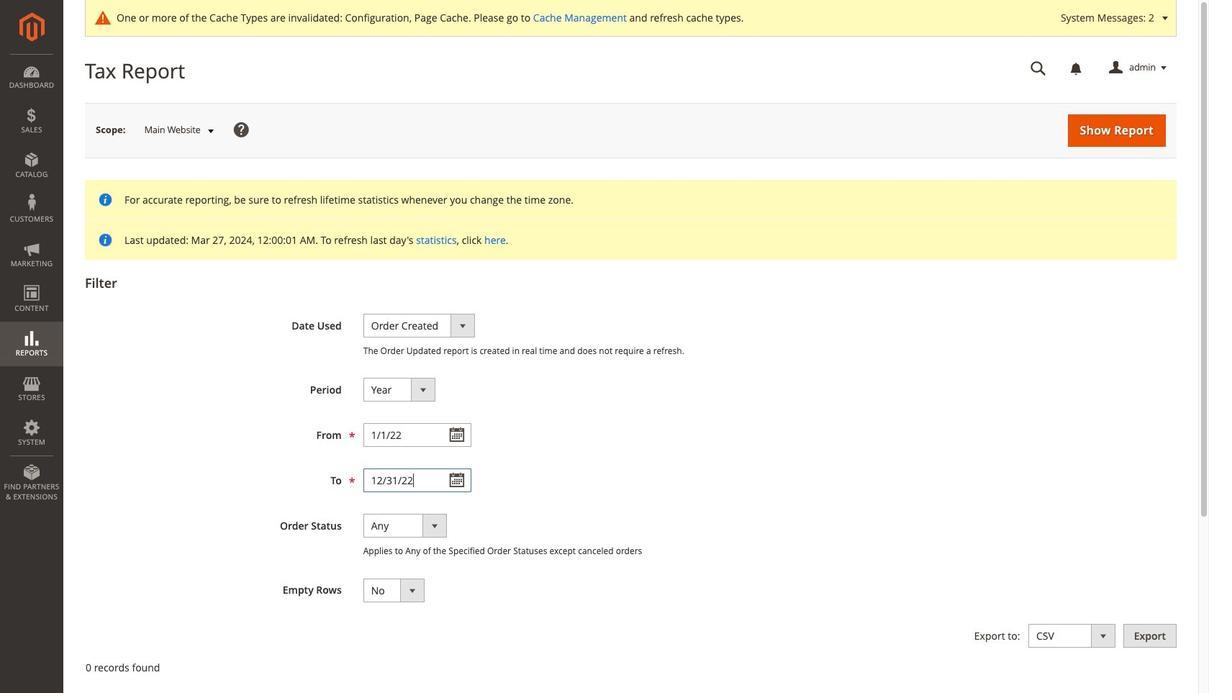 Task type: locate. For each thing, give the bounding box(es) containing it.
menu bar
[[0, 54, 63, 509]]

None text field
[[1021, 55, 1057, 81], [363, 424, 471, 447], [363, 469, 471, 493], [1021, 55, 1057, 81], [363, 424, 471, 447], [363, 469, 471, 493]]



Task type: describe. For each thing, give the bounding box(es) containing it.
magento admin panel image
[[19, 12, 44, 42]]



